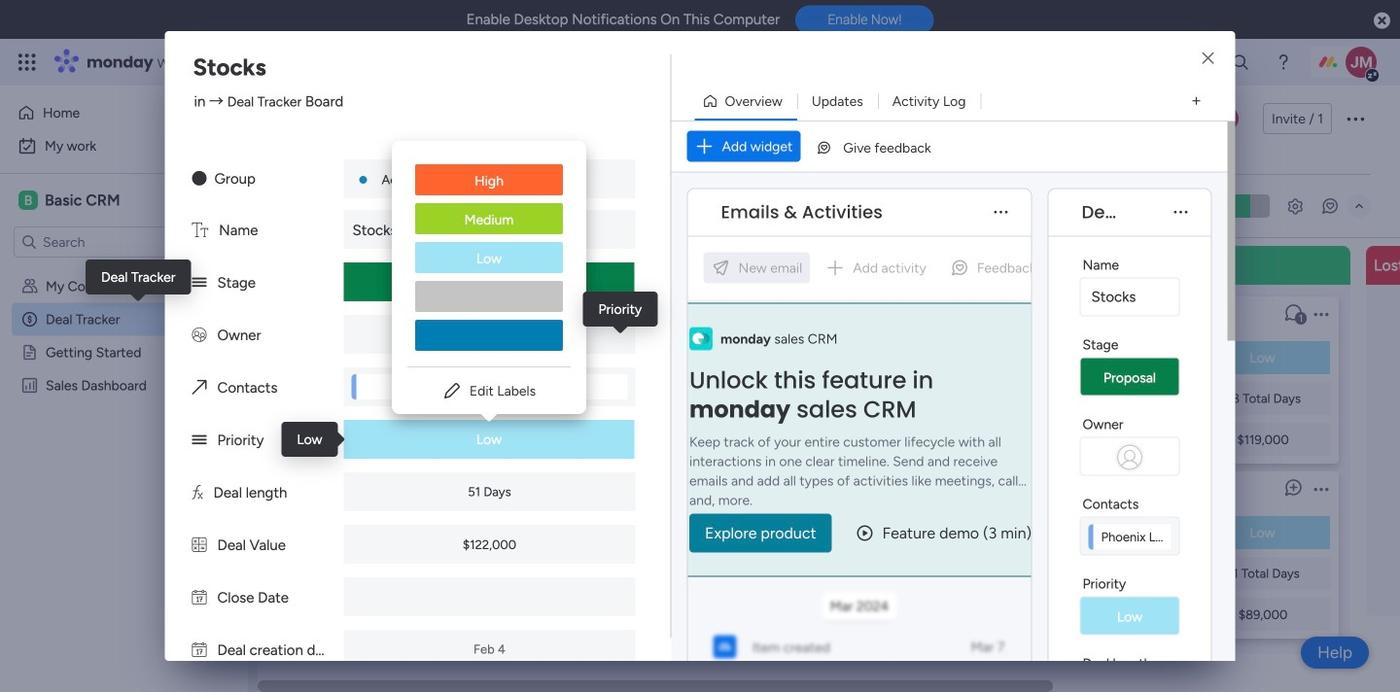 Task type: vqa. For each thing, say whether or not it's contained in the screenshot.
'select product' icon
yes



Task type: locate. For each thing, give the bounding box(es) containing it.
0 vertical spatial jeremy miller image
[[1346, 47, 1378, 78]]

None field
[[717, 200, 888, 225], [1077, 200, 1125, 225], [717, 200, 888, 225], [1077, 200, 1125, 225]]

workspace image
[[18, 190, 38, 211]]

jeremy miller image down dapulse close icon
[[1346, 47, 1378, 78]]

v2 multiple person column image
[[192, 327, 207, 344]]

1 vertical spatial dapulse date column image
[[192, 642, 207, 660]]

jeremy miller image right add view image
[[1214, 106, 1239, 131]]

v2 status image
[[192, 432, 207, 449]]

close image
[[1203, 52, 1215, 66]]

tab
[[510, 142, 541, 173]]

jeremy miller image
[[1346, 47, 1378, 78], [1214, 106, 1239, 131]]

0 vertical spatial v2 function small outline image
[[312, 391, 325, 407]]

0 horizontal spatial v2 status outline image
[[581, 350, 593, 366]]

row group
[[289, 246, 1401, 681]]

dapulse numbers column image
[[192, 537, 207, 555]]

1 horizontal spatial v2 function small outline image
[[849, 566, 862, 582]]

v2 function small outline image
[[581, 391, 593, 407], [849, 391, 862, 407], [1118, 391, 1130, 407], [1118, 566, 1130, 582]]

dapulse close image
[[1375, 11, 1391, 31]]

v2 function image
[[192, 484, 203, 502]]

option
[[12, 97, 207, 128], [12, 130, 236, 161], [415, 164, 563, 197], [415, 203, 563, 236], [415, 242, 563, 275], [0, 269, 248, 273], [415, 281, 563, 312], [415, 320, 563, 351]]

dialog
[[0, 0, 1401, 693]]

select product image
[[18, 53, 37, 72]]

0 horizontal spatial v2 function small outline image
[[312, 391, 325, 407]]

1 vertical spatial jeremy miller image
[[1214, 106, 1239, 131]]

public board image
[[20, 343, 39, 362]]

2 horizontal spatial v2 status outline image
[[1118, 525, 1130, 541]]

1 horizontal spatial v2 status outline image
[[849, 525, 862, 541]]

list box
[[392, 149, 587, 367], [0, 266, 248, 665], [842, 289, 1071, 639], [1110, 289, 1340, 639]]

dapulse text column image
[[192, 222, 208, 239]]

public dashboard image
[[20, 377, 39, 395]]

v2 status outline image
[[581, 350, 593, 366], [849, 525, 862, 541], [1118, 525, 1130, 541]]

search everything image
[[1232, 53, 1251, 72]]

help image
[[1274, 53, 1294, 72]]

v2 small numbers digit column outline image
[[312, 432, 325, 448], [581, 432, 593, 448], [849, 432, 862, 448], [1118, 432, 1130, 448], [849, 607, 862, 623], [1118, 607, 1130, 623]]

0 vertical spatial dapulse date column image
[[192, 590, 207, 607]]

tab list
[[295, 142, 1372, 174]]

0 horizontal spatial jeremy miller image
[[1214, 106, 1239, 131]]

add view image
[[1193, 94, 1201, 108]]

dapulse date column image
[[192, 590, 207, 607], [192, 642, 207, 660]]

v2 status outline image
[[1118, 350, 1130, 366]]

1 horizontal spatial jeremy miller image
[[1346, 47, 1378, 78]]

2 dapulse date column image from the top
[[192, 642, 207, 660]]

v2 function small outline image
[[312, 391, 325, 407], [849, 566, 862, 582]]



Task type: describe. For each thing, give the bounding box(es) containing it.
monday marketplace image
[[1184, 53, 1203, 72]]

1 dapulse date column image from the top
[[192, 590, 207, 607]]

arrow down image
[[661, 195, 685, 218]]

1 vertical spatial v2 function small outline image
[[849, 566, 862, 582]]

new deal image
[[785, 256, 805, 275]]

Search in workspace field
[[41, 231, 162, 253]]

add view image
[[521, 151, 529, 165]]

v2 sun image
[[192, 170, 207, 188]]

more dots image
[[1175, 206, 1188, 220]]

Search field
[[433, 193, 492, 220]]

edit labels image
[[442, 381, 462, 401]]

collapse image
[[1352, 198, 1368, 214]]

more dots image
[[995, 206, 1008, 220]]

workspace selection element
[[18, 189, 123, 212]]

v2 board relation small image
[[192, 379, 207, 397]]

v2 status image
[[192, 274, 207, 292]]

angle down image
[[377, 199, 386, 214]]

v2 search image
[[419, 195, 433, 217]]



